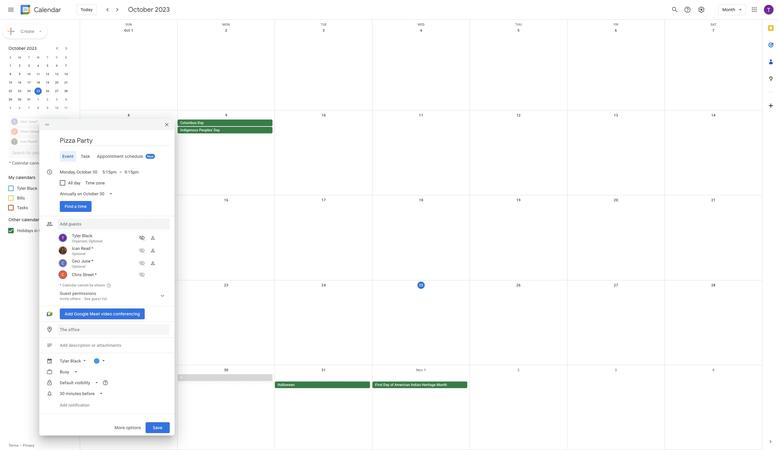 Task type: describe. For each thing, give the bounding box(es) containing it.
see
[[84, 297, 91, 302]]

* for ceci june * optional
[[92, 259, 93, 264]]

12 for sun
[[517, 113, 521, 118]]

27 inside grid
[[615, 284, 619, 288]]

black inside the my calendars list
[[27, 186, 37, 191]]

23 element
[[16, 88, 23, 95]]

find
[[65, 204, 73, 210]]

month button
[[719, 2, 747, 17]]

12 element
[[44, 71, 51, 78]]

row containing oct 1
[[80, 26, 763, 111]]

first day of american indian heritage month button
[[373, 382, 468, 389]]

invite
[[60, 297, 69, 302]]

row containing 1
[[6, 62, 71, 70]]

sat
[[711, 23, 717, 27]]

1 vertical spatial * calendar cannot be shown
[[60, 284, 105, 288]]

my calendars button
[[1, 173, 75, 183]]

2 vertical spatial calendar
[[62, 284, 77, 288]]

6 for 1
[[56, 64, 58, 67]]

street
[[83, 273, 94, 278]]

Guests text field
[[60, 219, 168, 230]]

21 element
[[62, 79, 70, 86]]

nov
[[417, 369, 423, 373]]

mon
[[223, 23, 230, 27]]

ceci
[[72, 259, 80, 264]]

31 for nov 1
[[322, 369, 326, 373]]

16 element
[[16, 79, 23, 86]]

tyler black, organizer, optional tree item
[[57, 232, 170, 245]]

m
[[18, 56, 21, 59]]

row containing 22
[[6, 87, 71, 96]]

* for chris street *
[[95, 273, 97, 278]]

event button
[[60, 151, 76, 162]]

description
[[69, 344, 91, 348]]

today button
[[77, 2, 97, 17]]

0 vertical spatial october 2023
[[128, 5, 170, 14]]

all
[[68, 181, 73, 186]]

1 horizontal spatial 20
[[615, 199, 619, 203]]

row containing 15
[[6, 79, 71, 87]]

13 element
[[53, 71, 60, 78]]

indigenous
[[180, 128, 198, 133]]

15 element
[[7, 79, 14, 86]]

10 inside the november 10 element
[[55, 106, 59, 110]]

columbus day indigenous peoples' day
[[180, 121, 220, 133]]

month inside popup button
[[723, 7, 736, 12]]

1 horizontal spatial black
[[70, 359, 81, 364]]

2 inside the november 2 element
[[47, 98, 48, 101]]

1 horizontal spatial day
[[214, 128, 220, 133]]

appointment schedule
[[97, 154, 144, 159]]

the office button
[[57, 325, 170, 336]]

time zone button
[[83, 178, 107, 189]]

ican
[[72, 246, 80, 251]]

11 for october 2023
[[37, 73, 40, 76]]

15
[[9, 81, 12, 84]]

add description or attachments
[[60, 344, 121, 348]]

other
[[8, 217, 21, 223]]

1 vertical spatial cannot
[[78, 284, 89, 288]]

0 horizontal spatial 6
[[19, 106, 21, 110]]

in
[[34, 229, 38, 233]]

1 vertical spatial be
[[90, 284, 94, 288]]

row containing 23
[[80, 281, 763, 366]]

to element
[[119, 170, 122, 175]]

wed
[[418, 23, 425, 27]]

27 element
[[53, 88, 60, 95]]

1 vertical spatial 19
[[517, 199, 521, 203]]

30 for 1
[[18, 98, 21, 101]]

thu
[[516, 23, 522, 27]]

End time text field
[[125, 169, 139, 176]]

1 vertical spatial –
[[20, 444, 22, 449]]

all day
[[68, 181, 81, 186]]

states
[[52, 229, 64, 233]]

oct
[[124, 28, 130, 33]]

Add title text field
[[60, 136, 170, 145]]

row containing s
[[6, 53, 71, 62]]

ceci june * optional
[[72, 259, 93, 269]]

1 vertical spatial 26
[[517, 284, 521, 288]]

1 vertical spatial tyler black
[[60, 359, 81, 364]]

heritage
[[422, 383, 436, 388]]

7 for oct 1
[[713, 28, 715, 33]]

24 element
[[25, 88, 33, 95]]

1 horizontal spatial –
[[119, 170, 122, 175]]

1 vertical spatial 21
[[712, 199, 716, 203]]

day for columbus
[[198, 121, 204, 125]]

31 element
[[25, 96, 33, 103]]

holidays in united states
[[17, 229, 64, 233]]

office
[[68, 328, 80, 333]]

16 inside row group
[[18, 81, 21, 84]]

ceci june, optional tree item
[[57, 258, 170, 270]]

show schedule of ceci june image
[[137, 259, 147, 269]]

25 cell
[[34, 87, 43, 96]]

november 4 element
[[62, 96, 70, 103]]

18 element
[[35, 79, 42, 86]]

add notification
[[60, 403, 90, 408]]

Start date text field
[[60, 169, 98, 176]]

notification
[[68, 403, 90, 408]]

29 element
[[7, 96, 14, 103]]

my
[[8, 175, 15, 181]]

9 for sun
[[225, 113, 228, 118]]

month inside button
[[437, 383, 448, 388]]

1 horizontal spatial 18
[[419, 199, 424, 203]]

1 horizontal spatial tab list
[[763, 20, 780, 434]]

1 vertical spatial 16
[[224, 199, 229, 203]]

day
[[74, 181, 81, 186]]

privacy
[[23, 444, 35, 449]]

fri
[[614, 23, 619, 27]]

f
[[56, 56, 58, 59]]

8 for october 2023
[[10, 73, 11, 76]]

the
[[60, 328, 67, 333]]

chris street tree item
[[57, 270, 170, 280]]

0 vertical spatial calendar
[[34, 6, 61, 14]]

terms
[[8, 444, 19, 449]]

9 inside row
[[47, 106, 48, 110]]

calendar heading
[[33, 6, 61, 14]]

appointment
[[97, 154, 124, 159]]

attachments
[[97, 344, 121, 348]]

june
[[81, 259, 91, 264]]

united
[[39, 229, 51, 233]]

row containing 16
[[80, 196, 763, 281]]

1 vertical spatial 2023
[[27, 46, 37, 51]]

today
[[81, 7, 93, 12]]

time
[[85, 181, 95, 186]]

indigenous peoples' day button
[[178, 127, 273, 134]]

holidays
[[17, 229, 33, 233]]

event
[[62, 154, 74, 159]]

be inside search box
[[44, 161, 48, 166]]

shown inside search box
[[49, 161, 62, 166]]

first day of american indian heritage month
[[376, 383, 448, 388]]

bills
[[17, 196, 25, 201]]

other calendars
[[8, 217, 41, 223]]

31 for 1
[[27, 98, 31, 101]]

27 inside 27 element
[[55, 90, 59, 93]]

1 horizontal spatial shown
[[95, 284, 105, 288]]

my calendars list
[[1, 184, 75, 213]]

task button
[[79, 151, 92, 162]]

1 horizontal spatial 11
[[64, 106, 68, 110]]

29
[[9, 98, 12, 101]]

* up guest
[[60, 284, 61, 288]]

7 for 1
[[65, 64, 67, 67]]

find a time button
[[60, 200, 92, 214]]

zone
[[96, 181, 105, 186]]

november 9 element
[[44, 105, 51, 112]]

october 2023 grid
[[6, 53, 71, 113]]

20 inside 20 element
[[55, 81, 59, 84]]

terms – privacy
[[8, 444, 35, 449]]

oct 1
[[124, 28, 133, 33]]

terms link
[[8, 444, 19, 449]]



Task type: locate. For each thing, give the bounding box(es) containing it.
show schedule of ican read image
[[137, 246, 147, 256]]

calendar up my calendars
[[12, 161, 29, 166]]

3
[[323, 28, 325, 33], [28, 64, 30, 67], [56, 98, 58, 101], [616, 369, 618, 373]]

26 element
[[44, 88, 51, 95]]

optional inside ceci june * optional
[[72, 265, 86, 269]]

24 inside row group
[[27, 90, 31, 93]]

cannot up permissions
[[78, 284, 89, 288]]

add
[[60, 344, 68, 348], [60, 403, 67, 408]]

tyler inside tyler black organizer, optional
[[72, 234, 81, 239]]

other calendars button
[[1, 215, 75, 225]]

day right the peoples'
[[214, 128, 220, 133]]

Start time text field
[[103, 169, 117, 176]]

tyler black down description
[[60, 359, 81, 364]]

10 for october 2023
[[27, 73, 31, 76]]

tyler inside the my calendars list
[[17, 186, 26, 191]]

cannot down search for people text box
[[30, 161, 43, 166]]

2 vertical spatial 9
[[225, 113, 228, 118]]

1 vertical spatial 7
[[65, 64, 67, 67]]

halloween
[[278, 383, 295, 388]]

17 inside grid
[[322, 199, 326, 203]]

columbus
[[180, 121, 197, 125]]

* calendar cannot be shown inside search box
[[9, 161, 62, 166]]

be up permissions
[[90, 284, 94, 288]]

0 vertical spatial 27
[[55, 90, 59, 93]]

1 vertical spatial 10
[[55, 106, 59, 110]]

0 horizontal spatial 11
[[37, 73, 40, 76]]

guest permissions
[[60, 292, 96, 296]]

5 for oct 1
[[518, 28, 520, 33]]

7
[[713, 28, 715, 33], [65, 64, 67, 67], [28, 106, 30, 110]]

optional inside ican read * optional
[[72, 252, 86, 256]]

10 inside "element"
[[27, 73, 31, 76]]

task
[[81, 154, 90, 159]]

20
[[55, 81, 59, 84], [615, 199, 619, 203]]

optional down ican
[[72, 252, 86, 256]]

* inside * calendar cannot be shown search box
[[9, 161, 11, 166]]

t left f
[[47, 56, 48, 59]]

october up the m
[[8, 46, 26, 51]]

1 vertical spatial calendars
[[22, 217, 41, 223]]

11 for sun
[[419, 113, 424, 118]]

0 vertical spatial 5
[[518, 28, 520, 33]]

0 horizontal spatial tab list
[[44, 151, 170, 162]]

guest
[[60, 292, 71, 296]]

columbus day button
[[178, 120, 273, 126]]

1 horizontal spatial 27
[[615, 284, 619, 288]]

5 up 12 element
[[47, 64, 48, 67]]

1 inside november 1 element
[[37, 98, 39, 101]]

2
[[225, 28, 228, 33], [19, 64, 21, 67], [47, 98, 48, 101], [518, 369, 520, 373]]

31 up halloween button
[[322, 369, 326, 373]]

0 vertical spatial 19
[[46, 81, 49, 84]]

optional for black
[[89, 240, 102, 244]]

1 vertical spatial october 2023
[[8, 46, 37, 51]]

9 for october 2023
[[19, 73, 21, 76]]

row group
[[6, 62, 71, 113]]

* right 'june'
[[92, 259, 93, 264]]

my calendars
[[8, 175, 35, 181]]

shown up guest
[[95, 284, 105, 288]]

* right "read" at the left bottom
[[92, 246, 93, 251]]

1 horizontal spatial s
[[65, 56, 67, 59]]

0 horizontal spatial month
[[437, 383, 448, 388]]

22 element
[[7, 88, 14, 95]]

19 element
[[44, 79, 51, 86]]

row containing 29
[[6, 96, 71, 104]]

1 horizontal spatial 6
[[56, 64, 58, 67]]

4
[[421, 28, 423, 33], [37, 64, 39, 67], [65, 98, 67, 101], [713, 369, 715, 373]]

14 element
[[62, 71, 70, 78]]

1 vertical spatial day
[[214, 128, 220, 133]]

8 inside grid
[[128, 113, 130, 118]]

0 horizontal spatial 24
[[27, 90, 31, 93]]

0 horizontal spatial 16
[[18, 81, 21, 84]]

cannot
[[30, 161, 43, 166], [78, 284, 89, 288]]

1 horizontal spatial 10
[[55, 106, 59, 110]]

11 inside "element"
[[37, 73, 40, 76]]

6
[[616, 28, 618, 33], [56, 64, 58, 67], [19, 106, 21, 110]]

* up my
[[9, 161, 11, 166]]

10 inside grid
[[322, 113, 326, 118]]

0 vertical spatial 14
[[64, 73, 68, 76]]

0 horizontal spatial be
[[44, 161, 48, 166]]

calendar element
[[19, 4, 61, 17]]

chris
[[72, 273, 82, 278]]

0 horizontal spatial 18
[[37, 81, 40, 84]]

october 2023 up the m
[[8, 46, 37, 51]]

9 up 16 element
[[19, 73, 21, 76]]

* inside ican read * optional
[[92, 246, 93, 251]]

30
[[18, 98, 21, 101], [224, 369, 229, 373]]

0 vertical spatial cannot
[[30, 161, 43, 166]]

sun
[[126, 23, 132, 27]]

17 inside row group
[[27, 81, 31, 84]]

0 horizontal spatial 13
[[55, 73, 59, 76]]

0 horizontal spatial 20
[[55, 81, 59, 84]]

13 for october 2023
[[55, 73, 59, 76]]

list
[[102, 297, 107, 302]]

0 horizontal spatial 31
[[27, 98, 31, 101]]

–
[[119, 170, 122, 175], [20, 444, 22, 449]]

28 element
[[62, 88, 70, 95]]

optional up "read" at the left bottom
[[89, 240, 102, 244]]

black
[[27, 186, 37, 191], [82, 234, 92, 239], [70, 359, 81, 364]]

1 vertical spatial 31
[[322, 369, 326, 373]]

1 horizontal spatial 31
[[322, 369, 326, 373]]

new
[[147, 155, 154, 159]]

1 vertical spatial 20
[[615, 199, 619, 203]]

7 down 31 element
[[28, 106, 30, 110]]

day up the peoples'
[[198, 121, 204, 125]]

optional for read
[[72, 252, 86, 256]]

* for ican read * optional
[[92, 246, 93, 251]]

3 inside november 3 element
[[56, 98, 58, 101]]

cannot inside search box
[[30, 161, 43, 166]]

1 up 15
[[10, 64, 11, 67]]

13
[[55, 73, 59, 76], [615, 113, 619, 118]]

0 vertical spatial tyler
[[17, 186, 26, 191]]

calendar inside search box
[[12, 161, 29, 166]]

12 for october 2023
[[46, 73, 49, 76]]

time
[[78, 204, 87, 210]]

0 horizontal spatial 12
[[46, 73, 49, 76]]

11 element
[[35, 71, 42, 78]]

1 vertical spatial shown
[[95, 284, 105, 288]]

14 for sun
[[712, 113, 716, 118]]

2 horizontal spatial calendar
[[62, 284, 77, 288]]

or
[[92, 344, 96, 348]]

s right f
[[65, 56, 67, 59]]

* Calendar cannot be shown search field
[[0, 114, 75, 166]]

month right settings menu icon
[[723, 7, 736, 12]]

peoples'
[[199, 128, 213, 133]]

0 horizontal spatial tyler
[[17, 186, 26, 191]]

tab list
[[763, 20, 780, 434], [44, 151, 170, 162]]

8 inside november 8 element
[[37, 106, 39, 110]]

invite others
[[60, 297, 81, 302]]

12
[[46, 73, 49, 76], [517, 113, 521, 118]]

create
[[21, 29, 34, 34]]

5 inside grid
[[518, 28, 520, 33]]

guest
[[92, 297, 101, 302]]

14 for october 2023
[[64, 73, 68, 76]]

1 horizontal spatial 17
[[322, 199, 326, 203]]

1 horizontal spatial 14
[[712, 113, 716, 118]]

1 s from the left
[[9, 56, 11, 59]]

0 horizontal spatial 26
[[46, 90, 49, 93]]

0 horizontal spatial october 2023
[[8, 46, 37, 51]]

1 right the oct on the left top of page
[[131, 28, 133, 33]]

add notification button
[[57, 399, 92, 413]]

1 vertical spatial 6
[[56, 64, 58, 67]]

5
[[518, 28, 520, 33], [47, 64, 48, 67], [10, 106, 11, 110]]

*
[[9, 161, 11, 166], [92, 246, 93, 251], [92, 259, 93, 264], [95, 273, 97, 278], [60, 284, 61, 288]]

cell containing columbus day
[[178, 120, 275, 134]]

1 vertical spatial calendar
[[12, 161, 29, 166]]

see guest list
[[84, 297, 107, 302]]

31 inside grid
[[322, 369, 326, 373]]

grid
[[80, 20, 763, 451]]

black up "organizer,"
[[82, 234, 92, 239]]

26 inside october 2023 grid
[[46, 90, 49, 93]]

main drawer image
[[7, 6, 15, 13]]

1 horizontal spatial 30
[[224, 369, 229, 373]]

privacy link
[[23, 444, 35, 449]]

1 horizontal spatial 28
[[712, 284, 716, 288]]

day
[[198, 121, 204, 125], [214, 128, 220, 133], [384, 383, 390, 388]]

optional down ceci
[[72, 265, 86, 269]]

1 right 'nov'
[[424, 369, 427, 373]]

1 vertical spatial 9
[[47, 106, 48, 110]]

30 inside row group
[[18, 98, 21, 101]]

20 element
[[53, 79, 60, 86]]

row
[[80, 20, 763, 27], [80, 26, 763, 111], [6, 53, 71, 62], [6, 62, 71, 70], [6, 70, 71, 79], [6, 79, 71, 87], [6, 87, 71, 96], [6, 96, 71, 104], [6, 104, 71, 113], [80, 111, 763, 196], [80, 196, 763, 281], [80, 281, 763, 366], [80, 366, 763, 451]]

0 vertical spatial add
[[60, 344, 68, 348]]

0 horizontal spatial october
[[8, 46, 26, 51]]

tyler up the bills
[[17, 186, 26, 191]]

november 7 element
[[25, 105, 33, 112]]

0 horizontal spatial –
[[20, 444, 22, 449]]

30 inside grid
[[224, 369, 229, 373]]

1 vertical spatial 17
[[322, 199, 326, 203]]

1 horizontal spatial tyler
[[60, 359, 69, 364]]

1 horizontal spatial t
[[47, 56, 48, 59]]

8 down november 1 element
[[37, 106, 39, 110]]

others
[[70, 297, 81, 302]]

– left the "end time" "text box"
[[119, 170, 122, 175]]

the office
[[60, 328, 80, 333]]

row group containing 1
[[6, 62, 71, 113]]

tue
[[321, 23, 327, 27]]

8 for sun
[[128, 113, 130, 118]]

calendars right my
[[16, 175, 35, 181]]

november 3 element
[[53, 96, 60, 103]]

23
[[18, 90, 21, 93], [224, 284, 229, 288]]

month
[[723, 7, 736, 12], [437, 383, 448, 388]]

0 horizontal spatial 27
[[55, 90, 59, 93]]

day for first
[[384, 383, 390, 388]]

0 horizontal spatial 23
[[18, 90, 21, 93]]

* right "street"
[[95, 273, 97, 278]]

13 for sun
[[615, 113, 619, 118]]

indian
[[411, 383, 421, 388]]

5 down thu
[[518, 28, 520, 33]]

18 inside 18 element
[[37, 81, 40, 84]]

13 inside row group
[[55, 73, 59, 76]]

* inside ceci june * optional
[[92, 259, 93, 264]]

1 vertical spatial 12
[[517, 113, 521, 118]]

0 vertical spatial 26
[[46, 90, 49, 93]]

0 horizontal spatial 5
[[10, 106, 11, 110]]

grid containing oct 1
[[80, 20, 763, 451]]

guests invited to this event. tree
[[57, 232, 170, 280]]

31 inside 31 element
[[27, 98, 31, 101]]

19 inside october 2023 grid
[[46, 81, 49, 84]]

1 vertical spatial optional
[[72, 252, 86, 256]]

1
[[131, 28, 133, 33], [10, 64, 11, 67], [37, 98, 39, 101], [424, 369, 427, 373]]

november 2 element
[[44, 96, 51, 103]]

8 up add title 'text box'
[[128, 113, 130, 118]]

1 down 25, today element
[[37, 98, 39, 101]]

0 vertical spatial 7
[[713, 28, 715, 33]]

2 s from the left
[[65, 56, 67, 59]]

28
[[64, 90, 68, 93], [712, 284, 716, 288]]

17 element
[[25, 79, 33, 86]]

1 vertical spatial 8
[[37, 106, 39, 110]]

0 vertical spatial shown
[[49, 161, 62, 166]]

black inside tyler black organizer, optional
[[82, 234, 92, 239]]

calendar up guest
[[62, 284, 77, 288]]

halloween button
[[275, 382, 370, 389]]

25, today element
[[35, 88, 42, 95]]

2 add from the top
[[60, 403, 67, 408]]

tyler
[[17, 186, 26, 191], [72, 234, 81, 239], [60, 359, 69, 364]]

day inside button
[[384, 383, 390, 388]]

calendar up create
[[34, 6, 61, 14]]

tyler down description
[[60, 359, 69, 364]]

30 for nov 1
[[224, 369, 229, 373]]

7 up 14 element
[[65, 64, 67, 67]]

calendars up 'in' on the bottom of page
[[22, 217, 41, 223]]

optional for june
[[72, 265, 86, 269]]

tab list containing event
[[44, 151, 170, 162]]

ican read * optional
[[72, 246, 93, 256]]

28 inside october 2023 grid
[[64, 90, 68, 93]]

add left the notification
[[60, 403, 67, 408]]

read
[[81, 246, 91, 251]]

1 horizontal spatial 12
[[517, 113, 521, 118]]

tyler black organizer, optional
[[72, 234, 102, 244]]

tyler black up the bills
[[17, 186, 37, 191]]

25
[[37, 90, 40, 93], [419, 284, 424, 288]]

9 down the november 2 element
[[47, 106, 48, 110]]

be down search for people text box
[[44, 161, 48, 166]]

0 vertical spatial 2023
[[155, 5, 170, 14]]

1 horizontal spatial 13
[[615, 113, 619, 118]]

None field
[[57, 189, 118, 200], [57, 367, 83, 378], [57, 378, 104, 389], [57, 389, 108, 400], [57, 189, 118, 200], [57, 367, 83, 378], [57, 378, 104, 389], [57, 389, 108, 400]]

0 horizontal spatial 8
[[10, 73, 11, 76]]

21 inside october 2023 grid
[[64, 81, 68, 84]]

5 for 1
[[47, 64, 48, 67]]

25 inside grid
[[419, 284, 424, 288]]

black down my calendars dropdown button
[[27, 186, 37, 191]]

2 t from the left
[[47, 56, 48, 59]]

calendar
[[34, 6, 61, 14], [12, 161, 29, 166], [62, 284, 77, 288]]

23 inside grid
[[224, 284, 229, 288]]

of
[[391, 383, 394, 388]]

calendars for other calendars
[[22, 217, 41, 223]]

0 vertical spatial be
[[44, 161, 48, 166]]

5 down the 29 element
[[10, 106, 11, 110]]

14 inside 14 element
[[64, 73, 68, 76]]

* inside the chris street tree item
[[95, 273, 97, 278]]

2 vertical spatial day
[[384, 383, 390, 388]]

shown
[[49, 161, 62, 166], [95, 284, 105, 288]]

* calendar cannot be shown down search for people text box
[[9, 161, 62, 166]]

1 vertical spatial 24
[[322, 284, 326, 288]]

tyler up "organizer,"
[[72, 234, 81, 239]]

27
[[55, 90, 59, 93], [615, 284, 619, 288]]

17
[[27, 81, 31, 84], [322, 199, 326, 203]]

optional
[[89, 240, 102, 244], [72, 252, 86, 256], [72, 265, 86, 269]]

10 element
[[25, 71, 33, 78]]

10 for sun
[[322, 113, 326, 118]]

shown down search for people text box
[[49, 161, 62, 166]]

9
[[19, 73, 21, 76], [47, 106, 48, 110], [225, 113, 228, 118]]

november 1 element
[[35, 96, 42, 103]]

black down description
[[70, 359, 81, 364]]

2 horizontal spatial 7
[[713, 28, 715, 33]]

optional inside tyler black organizer, optional
[[89, 240, 102, 244]]

2 vertical spatial 8
[[128, 113, 130, 118]]

1 add from the top
[[60, 344, 68, 348]]

– right "terms" link
[[20, 444, 22, 449]]

25 inside "cell"
[[37, 90, 40, 93]]

2 vertical spatial 5
[[10, 106, 11, 110]]

1 vertical spatial 27
[[615, 284, 619, 288]]

0 vertical spatial 12
[[46, 73, 49, 76]]

6 down fri
[[616, 28, 618, 33]]

a
[[74, 204, 77, 210]]

0 vertical spatial month
[[723, 7, 736, 12]]

october up the sun
[[128, 5, 154, 14]]

0 horizontal spatial shown
[[49, 161, 62, 166]]

create button
[[2, 24, 47, 39]]

* calendar cannot be shown up permissions
[[60, 284, 105, 288]]

2 horizontal spatial tyler
[[72, 234, 81, 239]]

ican read, optional tree item
[[57, 245, 170, 258]]

0 horizontal spatial cannot
[[30, 161, 43, 166]]

1 horizontal spatial calendar
[[34, 6, 61, 14]]

t left w
[[28, 56, 30, 59]]

1 t from the left
[[28, 56, 30, 59]]

8 up 15
[[10, 73, 11, 76]]

2 horizontal spatial day
[[384, 383, 390, 388]]

1 horizontal spatial october 2023
[[128, 5, 170, 14]]

7 down sat
[[713, 28, 715, 33]]

22
[[9, 90, 12, 93]]

row containing sun
[[80, 20, 763, 27]]

0 vertical spatial black
[[27, 186, 37, 191]]

find a time
[[65, 204, 87, 210]]

9 up columbus day "button"
[[225, 113, 228, 118]]

nov 1
[[417, 369, 427, 373]]

12 inside row group
[[46, 73, 49, 76]]

1 horizontal spatial month
[[723, 7, 736, 12]]

tyler black inside the my calendars list
[[17, 186, 37, 191]]

9 inside grid
[[225, 113, 228, 118]]

november 5 element
[[7, 105, 14, 112]]

month right heritage
[[437, 383, 448, 388]]

october
[[128, 5, 154, 14], [8, 46, 26, 51]]

october 2023 up the sun
[[128, 5, 170, 14]]

0 horizontal spatial 9
[[19, 73, 21, 76]]

november 8 element
[[35, 105, 42, 112]]

november 11 element
[[62, 105, 70, 112]]

6 for oct 1
[[616, 28, 618, 33]]

row containing 30
[[80, 366, 763, 451]]

2 horizontal spatial 8
[[128, 113, 130, 118]]

1 horizontal spatial 5
[[47, 64, 48, 67]]

1 horizontal spatial 2023
[[155, 5, 170, 14]]

31 down 24 element
[[27, 98, 31, 101]]

add for add notification
[[60, 403, 67, 408]]

add inside add notification button
[[60, 403, 67, 408]]

0 horizontal spatial 25
[[37, 90, 40, 93]]

add down the
[[60, 344, 68, 348]]

show schedule of chris street image
[[137, 270, 147, 280]]

day left of
[[384, 383, 390, 388]]

1 vertical spatial tyler
[[72, 234, 81, 239]]

american
[[395, 383, 410, 388]]

cell
[[80, 120, 178, 134], [178, 120, 275, 134], [373, 120, 470, 134], [568, 120, 666, 134], [666, 120, 763, 134], [80, 375, 178, 389], [470, 375, 568, 389], [666, 375, 763, 389]]

2 vertical spatial tyler
[[60, 359, 69, 364]]

1 vertical spatial 30
[[224, 369, 229, 373]]

calendars
[[16, 175, 35, 181], [22, 217, 41, 223]]

23 inside row group
[[18, 90, 21, 93]]

settings menu image
[[699, 6, 706, 13]]

permissions
[[72, 292, 96, 296]]

6 down the 30 element
[[19, 106, 21, 110]]

30 element
[[16, 96, 23, 103]]

0 vertical spatial 11
[[37, 73, 40, 76]]

new element
[[146, 154, 155, 159]]

november 6 element
[[16, 105, 23, 112]]

add for add description or attachments
[[60, 344, 68, 348]]

6 down f
[[56, 64, 58, 67]]

november 10 element
[[53, 105, 60, 112]]

0 horizontal spatial 10
[[27, 73, 31, 76]]

11
[[37, 73, 40, 76], [64, 106, 68, 110], [419, 113, 424, 118]]

row containing 5
[[6, 104, 71, 113]]

0 vertical spatial calendars
[[16, 175, 35, 181]]

s left the m
[[9, 56, 11, 59]]

31
[[27, 98, 31, 101], [322, 369, 326, 373]]

0 vertical spatial october
[[128, 5, 154, 14]]

time zone
[[85, 181, 105, 186]]

12 inside grid
[[517, 113, 521, 118]]

0 horizontal spatial tyler black
[[17, 186, 37, 191]]

Search for people text field
[[12, 148, 65, 158]]

first
[[376, 383, 383, 388]]

w
[[37, 56, 40, 59]]

7 inside november 7 element
[[28, 106, 30, 110]]

t
[[28, 56, 30, 59], [47, 56, 48, 59]]

2 horizontal spatial black
[[82, 234, 92, 239]]

2 vertical spatial 11
[[419, 113, 424, 118]]

calendars for my calendars
[[16, 175, 35, 181]]



Task type: vqa. For each thing, say whether or not it's contained in the screenshot.


